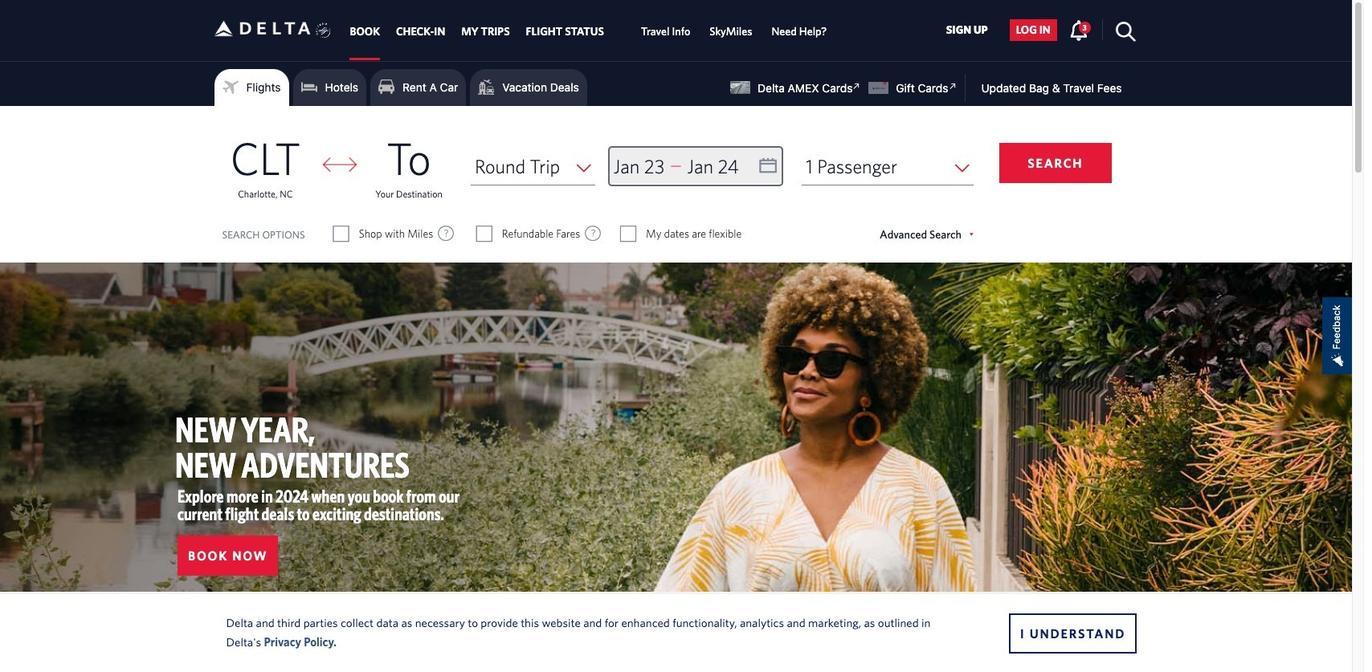 Task type: vqa. For each thing, say whether or not it's contained in the screenshot.
Delta Air Lines Image
yes



Task type: describe. For each thing, give the bounding box(es) containing it.
1 this link opens another site in a new window that may not follow the same accessibility policies as delta air lines. image from the left
[[850, 79, 865, 94]]



Task type: locate. For each thing, give the bounding box(es) containing it.
tab list
[[342, 0, 837, 61]]

delta air lines image
[[214, 4, 311, 54]]

0 horizontal spatial this link opens another site in a new window that may not follow the same accessibility policies as delta air lines. image
[[850, 79, 865, 94]]

None checkbox
[[621, 226, 636, 242]]

1 horizontal spatial this link opens another site in a new window that may not follow the same accessibility policies as delta air lines. image
[[946, 79, 961, 94]]

this link opens another site in a new window that may not follow the same accessibility policies as delta air lines. image
[[850, 79, 865, 94], [946, 79, 961, 94]]

2 this link opens another site in a new window that may not follow the same accessibility policies as delta air lines. image from the left
[[946, 79, 961, 94]]

None text field
[[610, 148, 782, 186]]

None field
[[471, 148, 595, 186], [802, 148, 974, 186], [471, 148, 595, 186], [802, 148, 974, 186]]

None checkbox
[[334, 226, 349, 242], [477, 226, 492, 242], [334, 226, 349, 242], [477, 226, 492, 242]]

tab panel
[[0, 106, 1353, 263]]

skyteam image
[[316, 5, 331, 56]]



